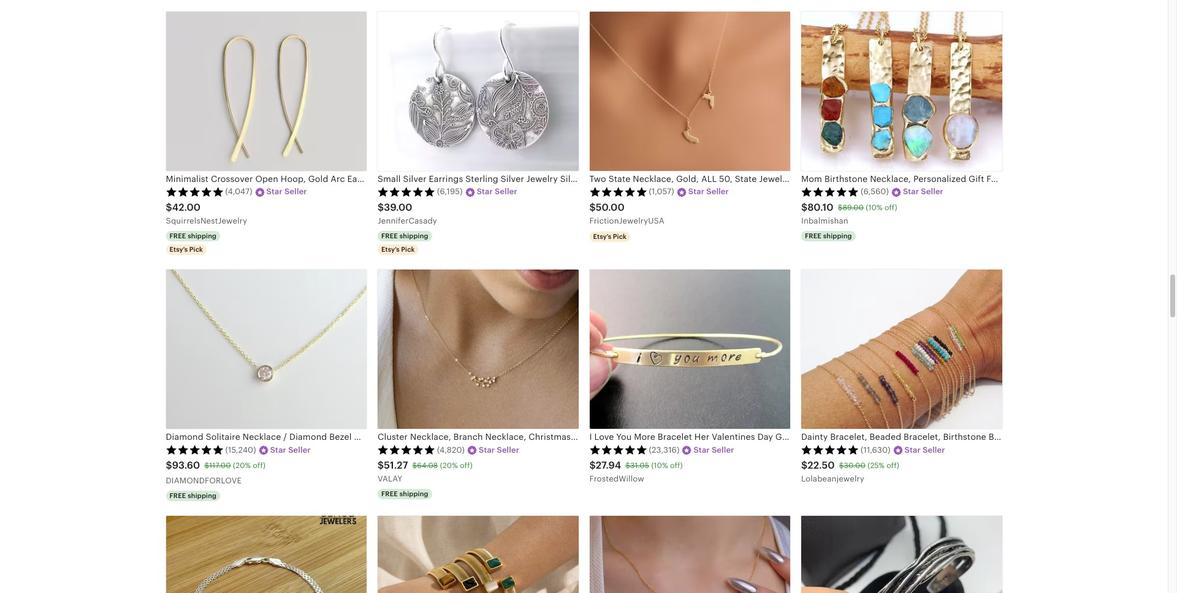 Task type: describe. For each thing, give the bounding box(es) containing it.
minimalist crossover open hoop, gold arc earring, maine fish earring, jewelry under 50, simple gold jewelry, girlfriend wife mom sister gift image
[[166, 12, 367, 171]]

star seller for (23,316)
[[694, 446, 734, 455]]

free for 51.27
[[381, 491, 398, 498]]

etsy's pick for 42.00
[[170, 246, 203, 253]]

seller for (15,240)
[[288, 446, 311, 455]]

2 horizontal spatial pick
[[613, 233, 627, 240]]

etsy's for 42.00
[[170, 246, 188, 253]]

$ 50.00 frictionjewelryusa
[[590, 202, 665, 226]]

diamondforlove
[[166, 476, 242, 486]]

star for (6,195)
[[477, 187, 493, 197]]

off) for 80.10
[[885, 204, 898, 212]]

star for (11,630)
[[905, 446, 921, 455]]

frostedwillow
[[590, 475, 645, 484]]

$ 42.00 squirrelsnestjewelry
[[166, 202, 247, 226]]

(10% for 27.94
[[652, 462, 668, 470]]

(4,820)
[[437, 446, 465, 455]]

2 horizontal spatial etsy's pick
[[593, 233, 627, 240]]

(20% for 51.27
[[440, 462, 458, 470]]

free shipping for 93.60
[[170, 492, 217, 500]]

free for 80.10
[[805, 232, 822, 240]]

star seller for (4,820)
[[479, 446, 520, 455]]

$ 51.27 $ 64.08 (20% off) valay
[[378, 460, 473, 484]]

shipping down the squirrelsnestjewelry
[[188, 232, 217, 240]]

30.00
[[844, 462, 866, 470]]

22.50
[[808, 460, 835, 472]]

(15,240)
[[225, 446, 256, 455]]

seller for (4,820)
[[497, 446, 520, 455]]

star seller for (6,195)
[[477, 187, 517, 197]]

(1,057)
[[649, 187, 674, 197]]

31.05
[[630, 462, 650, 470]]

seller for (11,630)
[[923, 446, 945, 455]]

star for (15,240)
[[270, 446, 286, 455]]

seller for (23,316)
[[712, 446, 734, 455]]

off) inside the $ 22.50 $ 30.00 (25% off) lolabeanjewelry
[[887, 462, 900, 470]]

(11,630)
[[861, 446, 891, 455]]

seller for (4,047)
[[285, 187, 307, 197]]

$ inside $ 39.00 jennifercasady
[[378, 202, 384, 214]]

5 out of 5 stars image for (23,316)
[[590, 445, 647, 455]]

off) inside $ 27.94 $ 31.05 (10% off) frostedwillow
[[670, 462, 683, 470]]

89.00
[[843, 204, 864, 212]]

star seller for (1,057)
[[689, 187, 729, 197]]

shipping for 51.27
[[400, 491, 429, 498]]

free shipping down jennifercasady
[[381, 232, 429, 240]]

off) for 93.60
[[253, 462, 266, 470]]

(6,195)
[[437, 187, 463, 197]]

$ 93.60 $ 117.00 (20% off) diamondforlove
[[166, 460, 266, 486]]

star for (6,560)
[[903, 187, 919, 197]]

free shipping down the squirrelsnestjewelry
[[170, 232, 217, 240]]

star for (23,316)
[[694, 446, 710, 455]]

free down jennifercasady
[[381, 232, 398, 240]]

$ 22.50 $ 30.00 (25% off) lolabeanjewelry
[[802, 460, 900, 484]]

5 out of 5 stars image for (15,240)
[[166, 445, 224, 455]]

free down 42.00
[[170, 232, 186, 240]]

5 out of 5 stars image for (6,560)
[[802, 187, 859, 197]]

(20% for 93.60
[[233, 462, 251, 470]]

(6,560)
[[861, 187, 889, 197]]

pick for 39.00
[[401, 246, 415, 253]]

solid italian 925 sterling silver bismark chain bracelet, womens bracelets, bismark link chain 7 inch bracelet image
[[166, 516, 367, 594]]

free shipping for 51.27
[[381, 491, 429, 498]]

personalized 14k solid gold name necklace, personalized gifts , custom name necklace, necklace for woman, christmas jewelry, gift for her. image
[[590, 516, 791, 594]]

dainty bracelet, beaded bracelet, birthstone bracelet, handmade jewelry, gemstone bracelet, birthday gifts for her, gold bracelet, silver image
[[802, 270, 1002, 429]]

50.00
[[596, 202, 625, 214]]

5 out of 5 stars image for (1,057)
[[590, 187, 647, 197]]

27.94
[[596, 460, 621, 472]]

pick for 42.00
[[189, 246, 203, 253]]

5 out of 5 stars image for (4,047)
[[166, 187, 224, 197]]

(10% for 80.10
[[866, 204, 883, 212]]

star seller for (15,240)
[[270, 446, 311, 455]]

93.60
[[172, 460, 200, 472]]



Task type: locate. For each thing, give the bounding box(es) containing it.
39.00
[[384, 202, 413, 214]]

5 out of 5 stars image up 27.94
[[590, 445, 647, 455]]

cluster necklace, branch necklace, christmas gifts, necklaces for women, diamond necklace, gifts for mom, sister gift, personalized gifts image
[[378, 270, 579, 429]]

inbalmishan
[[802, 216, 849, 226]]

star
[[267, 187, 283, 197], [477, 187, 493, 197], [689, 187, 705, 197], [903, 187, 919, 197], [270, 446, 286, 455], [479, 446, 495, 455], [694, 446, 710, 455], [905, 446, 921, 455]]

(20% inside '$ 93.60 $ 117.00 (20% off) diamondforlove'
[[233, 462, 251, 470]]

off) inside $ 80.10 $ 89.00 (10% off) inbalmishan
[[885, 204, 898, 212]]

0 horizontal spatial (20%
[[233, 462, 251, 470]]

5 out of 5 stars image up 22.50
[[802, 445, 859, 455]]

free shipping
[[170, 232, 217, 240], [381, 232, 429, 240], [805, 232, 852, 240], [381, 491, 429, 498], [170, 492, 217, 500]]

pick down jennifercasady
[[401, 246, 415, 253]]

(4,047)
[[225, 187, 252, 197]]

1 horizontal spatial (10%
[[866, 204, 883, 212]]

shipping down jennifercasady
[[400, 232, 429, 240]]

etsy's pick down the squirrelsnestjewelry
[[170, 246, 203, 253]]

64.08
[[417, 462, 438, 470]]

free shipping down inbalmishan
[[805, 232, 852, 240]]

star right (15,240)
[[270, 446, 286, 455]]

off) right "(25%"
[[887, 462, 900, 470]]

star for (4,820)
[[479, 446, 495, 455]]

shipping down inbalmishan
[[823, 232, 852, 240]]

star right "(11,630)"
[[905, 446, 921, 455]]

(10% inside $ 80.10 $ 89.00 (10% off) inbalmishan
[[866, 204, 883, 212]]

off) down (4,820)
[[460, 462, 473, 470]]

5 out of 5 stars image for (11,630)
[[802, 445, 859, 455]]

etsy's
[[593, 233, 612, 240], [170, 246, 188, 253], [381, 246, 400, 253]]

etsy's down jennifercasady
[[381, 246, 400, 253]]

shipping for 93.60
[[188, 492, 217, 500]]

5 out of 5 stars image
[[166, 187, 224, 197], [378, 187, 435, 197], [590, 187, 647, 197], [802, 187, 859, 197], [166, 445, 224, 455], [378, 445, 435, 455], [590, 445, 647, 455], [802, 445, 859, 455]]

1 horizontal spatial (20%
[[440, 462, 458, 470]]

star seller for (4,047)
[[267, 187, 307, 197]]

off)
[[885, 204, 898, 212], [253, 462, 266, 470], [460, 462, 473, 470], [670, 462, 683, 470], [887, 462, 900, 470]]

lolabeanjewelry
[[802, 475, 865, 484]]

star right (4,047)
[[267, 187, 283, 197]]

51.27
[[384, 460, 408, 472]]

star for (4,047)
[[267, 187, 283, 197]]

5 out of 5 stars image up '93.60'
[[166, 445, 224, 455]]

valay
[[378, 475, 403, 484]]

off) down (6,560)
[[885, 204, 898, 212]]

1 (20% from the left
[[233, 462, 251, 470]]

1 horizontal spatial pick
[[401, 246, 415, 253]]

seller right (6,560)
[[921, 187, 944, 197]]

seller for (6,195)
[[495, 187, 517, 197]]

star right (23,316)
[[694, 446, 710, 455]]

1 vertical spatial (10%
[[652, 462, 668, 470]]

star seller
[[267, 187, 307, 197], [477, 187, 517, 197], [689, 187, 729, 197], [903, 187, 944, 197], [270, 446, 311, 455], [479, 446, 520, 455], [694, 446, 734, 455], [905, 446, 945, 455]]

shipping down diamondforlove
[[188, 492, 217, 500]]

pick
[[613, 233, 627, 240], [189, 246, 203, 253], [401, 246, 415, 253]]

$ 27.94 $ 31.05 (10% off) frostedwillow
[[590, 460, 683, 484]]

star right (6,560)
[[903, 187, 919, 197]]

(20%
[[233, 462, 251, 470], [440, 462, 458, 470]]

etsy's down the 'frictionjewelryusa'
[[593, 233, 612, 240]]

star right (6,195)
[[477, 187, 493, 197]]

(23,316)
[[649, 446, 680, 455]]

diamond solitaire necklace / diamond bezel necklace 0.20ct / 14k gold diamond necklace / dainty diamond necklace / floating diamond image
[[166, 270, 367, 429]]

open tubogas bracelet by babeina, gold cobra cuff bracelet, adjustable bracelet, perfect gift for her, statement bracelet, christmas gift image
[[378, 516, 579, 594]]

$
[[166, 202, 172, 214], [378, 202, 384, 214], [590, 202, 596, 214], [802, 202, 808, 214], [838, 204, 843, 212], [166, 460, 172, 472], [378, 460, 384, 472], [590, 460, 596, 472], [802, 460, 808, 472], [204, 462, 209, 470], [412, 462, 417, 470], [626, 462, 630, 470], [839, 462, 844, 470]]

seller for (1,057)
[[707, 187, 729, 197]]

star seller right "(11,630)"
[[905, 446, 945, 455]]

free for 93.60
[[170, 492, 186, 500]]

star seller right (4,820)
[[479, 446, 520, 455]]

off) for 51.27
[[460, 462, 473, 470]]

5 out of 5 stars image up 39.00
[[378, 187, 435, 197]]

etsy's pick
[[593, 233, 627, 240], [170, 246, 203, 253], [381, 246, 415, 253]]

42.00
[[172, 202, 201, 214]]

star for (1,057)
[[689, 187, 705, 197]]

2 (20% from the left
[[440, 462, 458, 470]]

off) inside '$ 93.60 $ 117.00 (20% off) diamondforlove'
[[253, 462, 266, 470]]

small silver earrings sterling silver jewelry silver dangle earrings floral bohemian wildflower jewelry rustic jewelry - unique petites image
[[378, 12, 579, 171]]

star right (4,820)
[[479, 446, 495, 455]]

frictionjewelryusa
[[590, 216, 665, 226]]

shipping down $ 51.27 $ 64.08 (20% off) valay
[[400, 491, 429, 498]]

squirrelsnestjewelry
[[166, 216, 247, 226]]

seller
[[285, 187, 307, 197], [495, 187, 517, 197], [707, 187, 729, 197], [921, 187, 944, 197], [288, 446, 311, 455], [497, 446, 520, 455], [712, 446, 734, 455], [923, 446, 945, 455]]

1 horizontal spatial etsy's pick
[[381, 246, 415, 253]]

5 out of 5 stars image up the 50.00
[[590, 187, 647, 197]]

star seller for (11,630)
[[905, 446, 945, 455]]

$ 80.10 $ 89.00 (10% off) inbalmishan
[[802, 202, 898, 226]]

seller right (4,047)
[[285, 187, 307, 197]]

etsy's pick for 39.00
[[381, 246, 415, 253]]

$ 39.00 jennifercasady
[[378, 202, 437, 226]]

mom birthstone necklace, personalized gift for her necklaces, custom necklace for mom, custom birthstone necklace, mom gift, gift necklace. image
[[802, 12, 1002, 171]]

seller right (1,057)
[[707, 187, 729, 197]]

star seller right (23,316)
[[694, 446, 734, 455]]

jennifercasady
[[378, 216, 437, 226]]

free down diamondforlove
[[170, 492, 186, 500]]

star seller right (4,047)
[[267, 187, 307, 197]]

shipping
[[188, 232, 217, 240], [400, 232, 429, 240], [823, 232, 852, 240], [400, 491, 429, 498], [188, 492, 217, 500]]

(10%
[[866, 204, 883, 212], [652, 462, 668, 470]]

off) down (23,316)
[[670, 462, 683, 470]]

5 out of 5 stars image up 42.00
[[166, 187, 224, 197]]

seller right (15,240)
[[288, 446, 311, 455]]

star right (1,057)
[[689, 187, 705, 197]]

free down inbalmishan
[[805, 232, 822, 240]]

free
[[170, 232, 186, 240], [381, 232, 398, 240], [805, 232, 822, 240], [381, 491, 398, 498], [170, 492, 186, 500]]

silver adjustable multi layer hammered bangle, open chunky silver jewellery uk,textured cuff bracelet, abstract handmade bangle for women image
[[802, 516, 1002, 594]]

(10% down (6,560)
[[866, 204, 883, 212]]

5 out of 5 stars image for (6,195)
[[378, 187, 435, 197]]

0 horizontal spatial pick
[[189, 246, 203, 253]]

(20% down (4,820)
[[440, 462, 458, 470]]

117.00
[[209, 462, 231, 470]]

(25%
[[868, 462, 885, 470]]

seller right (4,820)
[[497, 446, 520, 455]]

80.10
[[808, 202, 834, 214]]

0 vertical spatial (10%
[[866, 204, 883, 212]]

2 horizontal spatial etsy's
[[593, 233, 612, 240]]

star seller for (6,560)
[[903, 187, 944, 197]]

star seller right (6,560)
[[903, 187, 944, 197]]

(10% inside $ 27.94 $ 31.05 (10% off) frostedwillow
[[652, 462, 668, 470]]

(20% down (15,240)
[[233, 462, 251, 470]]

5 out of 5 stars image up 51.27
[[378, 445, 435, 455]]

free shipping for 80.10
[[805, 232, 852, 240]]

0 horizontal spatial (10%
[[652, 462, 668, 470]]

etsy's pick down the 'frictionjewelryusa'
[[593, 233, 627, 240]]

0 horizontal spatial etsy's
[[170, 246, 188, 253]]

(20% inside $ 51.27 $ 64.08 (20% off) valay
[[440, 462, 458, 470]]

star seller right (15,240)
[[270, 446, 311, 455]]

off) inside $ 51.27 $ 64.08 (20% off) valay
[[460, 462, 473, 470]]

5 out of 5 stars image for (4,820)
[[378, 445, 435, 455]]

star seller right (1,057)
[[689, 187, 729, 197]]

free shipping down diamondforlove
[[170, 492, 217, 500]]

pick down the squirrelsnestjewelry
[[189, 246, 203, 253]]

shipping for 80.10
[[823, 232, 852, 240]]

etsy's down the squirrelsnestjewelry
[[170, 246, 188, 253]]

free shipping down valay
[[381, 491, 429, 498]]

(10% down (23,316)
[[652, 462, 668, 470]]

etsy's for 39.00
[[381, 246, 400, 253]]

1 horizontal spatial etsy's
[[381, 246, 400, 253]]

free down valay
[[381, 491, 398, 498]]

seller right "(11,630)"
[[923, 446, 945, 455]]

two state necklace, gold, all 50, state jewelry, california, new york, florida, mother's day, graduation gift, college, heart stamps image
[[590, 12, 791, 171]]

5 out of 5 stars image up 80.10
[[802, 187, 859, 197]]

star seller right (6,195)
[[477, 187, 517, 197]]

off) down (15,240)
[[253, 462, 266, 470]]

seller right (23,316)
[[712, 446, 734, 455]]

i love you more bracelet her valentines day gift 1 year anniversary gift for girlfriend bracelet for women anniversary gift for wife jewelry image
[[590, 270, 791, 429]]

$ inside $ 42.00 squirrelsnestjewelry
[[166, 202, 172, 214]]

0 horizontal spatial etsy's pick
[[170, 246, 203, 253]]

etsy's pick down jennifercasady
[[381, 246, 415, 253]]

seller right (6,195)
[[495, 187, 517, 197]]

$ inside $ 50.00 frictionjewelryusa
[[590, 202, 596, 214]]

pick down the 'frictionjewelryusa'
[[613, 233, 627, 240]]

seller for (6,560)
[[921, 187, 944, 197]]



Task type: vqa. For each thing, say whether or not it's contained in the screenshot.


